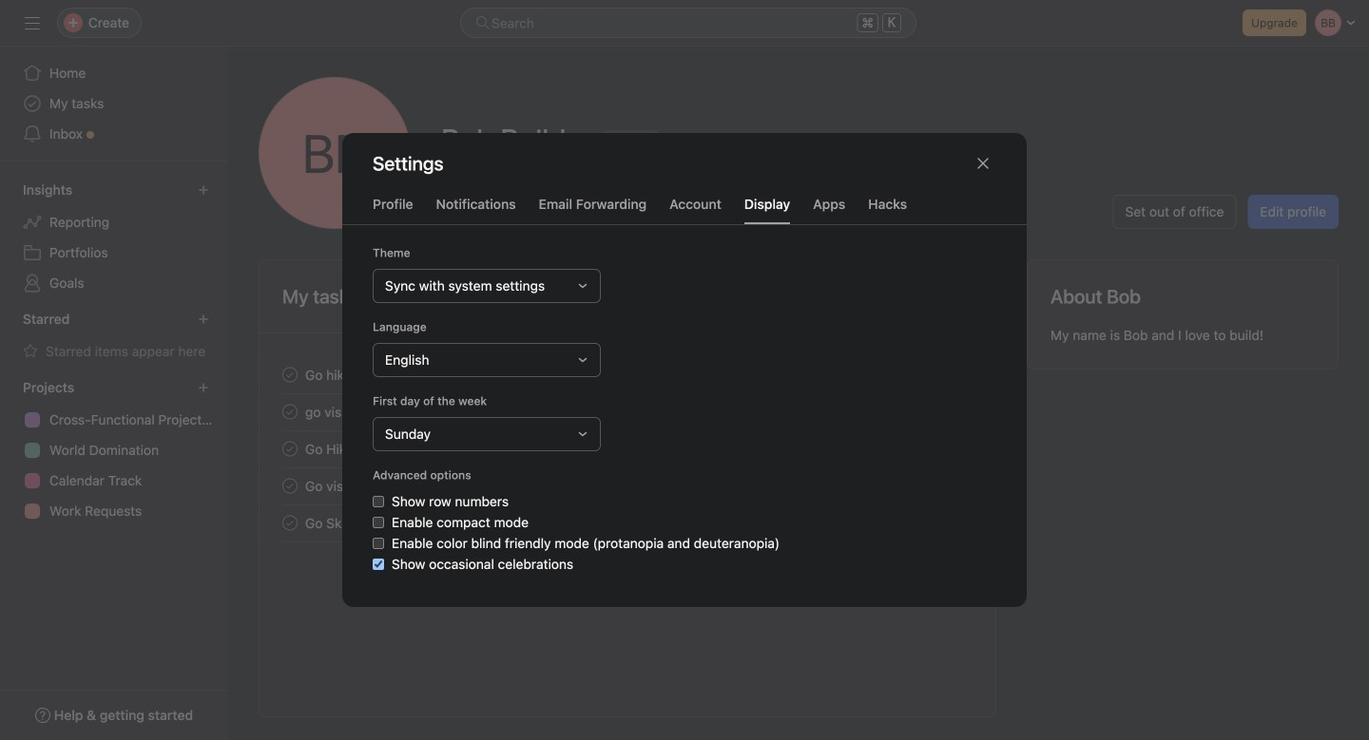 Task type: describe. For each thing, give the bounding box(es) containing it.
1 mark complete image from the top
[[279, 401, 301, 424]]

Mark complete checkbox
[[279, 401, 301, 424]]

3 mark complete checkbox from the top
[[279, 475, 301, 498]]

settings tab list
[[342, 194, 1027, 225]]

4 mark complete checkbox from the top
[[279, 512, 301, 535]]

hide sidebar image
[[25, 15, 40, 30]]

2 mark complete checkbox from the top
[[279, 438, 301, 461]]



Task type: vqa. For each thing, say whether or not it's contained in the screenshot.
fourth Mark Complete Icon from the top
no



Task type: locate. For each thing, give the bounding box(es) containing it.
global element
[[0, 47, 228, 161]]

mark complete image
[[279, 401, 301, 424], [279, 438, 301, 461], [279, 475, 301, 498]]

1 vertical spatial mark complete image
[[279, 438, 301, 461]]

1 vertical spatial mark complete image
[[279, 512, 301, 535]]

dialog
[[342, 133, 1027, 608]]

2 vertical spatial mark complete image
[[279, 475, 301, 498]]

0 vertical spatial mark complete image
[[279, 364, 301, 387]]

close this dialog image
[[976, 156, 991, 171]]

2 mark complete image from the top
[[279, 438, 301, 461]]

projects element
[[0, 371, 228, 531]]

2 mark complete image from the top
[[279, 512, 301, 535]]

insights element
[[0, 173, 228, 302]]

1 mark complete checkbox from the top
[[279, 364, 301, 387]]

Mark complete checkbox
[[279, 364, 301, 387], [279, 438, 301, 461], [279, 475, 301, 498], [279, 512, 301, 535]]

1 mark complete image from the top
[[279, 364, 301, 387]]

None checkbox
[[373, 496, 384, 508], [373, 538, 384, 550], [373, 559, 384, 571], [373, 496, 384, 508], [373, 538, 384, 550], [373, 559, 384, 571]]

None checkbox
[[373, 517, 384, 529]]

mark complete image
[[279, 364, 301, 387], [279, 512, 301, 535]]

0 vertical spatial mark complete image
[[279, 401, 301, 424]]

3 mark complete image from the top
[[279, 475, 301, 498]]

starred element
[[0, 302, 228, 371]]



